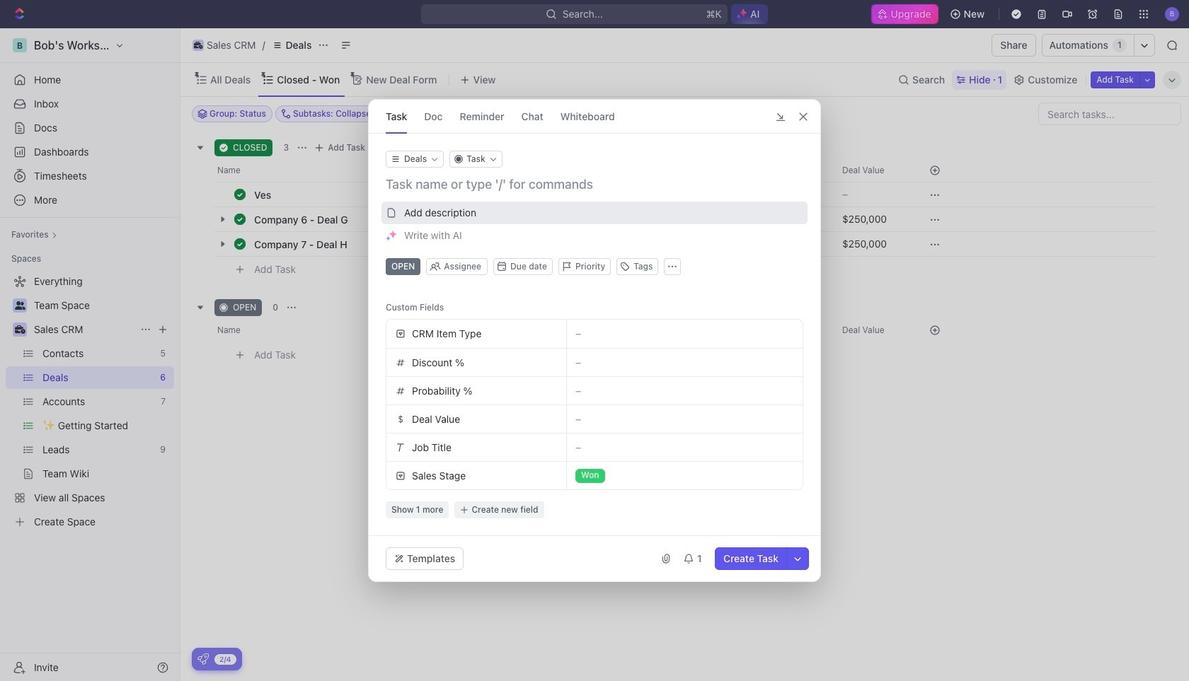 Task type: vqa. For each thing, say whether or not it's contained in the screenshot.
onboarding checklist button image
yes



Task type: locate. For each thing, give the bounding box(es) containing it.
Set value for Discount % Custom Field text field
[[567, 349, 803, 377]]

dialog
[[368, 99, 821, 583]]

Task name or type '/' for commands text field
[[386, 176, 806, 193]]

business time image
[[15, 326, 25, 334]]

onboarding checklist button image
[[198, 654, 209, 666]]



Task type: describe. For each thing, give the bounding box(es) containing it.
custom fields element
[[386, 319, 804, 519]]

Search tasks... text field
[[1039, 103, 1181, 125]]

onboarding checklist button element
[[198, 654, 209, 666]]

business time image
[[194, 42, 203, 49]]

Set value for Deal Value Custom Field text field
[[567, 406, 803, 433]]

sidebar navigation
[[0, 28, 181, 682]]

Set value for Probability % Custom Field text field
[[567, 377, 803, 405]]



